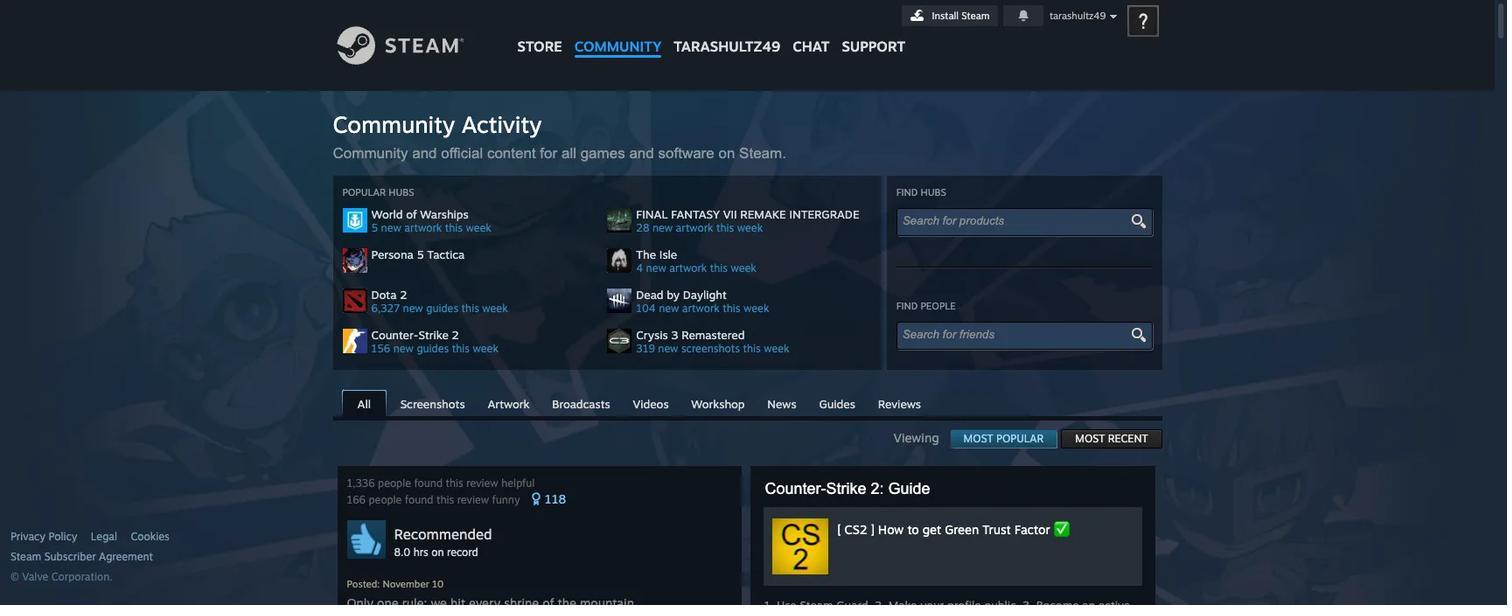 Task type: describe. For each thing, give the bounding box(es) containing it.
privacy policy link
[[11, 530, 77, 544]]

artwork link
[[479, 391, 539, 416]]

0 vertical spatial review
[[467, 477, 499, 490]]

this inside counter-strike 2 156 new guides this week
[[452, 342, 470, 355]]

by
[[667, 288, 680, 302]]

118
[[545, 492, 566, 507]]

]
[[871, 522, 875, 537]]

this inside dead by daylight 104 new artwork this week
[[723, 302, 741, 315]]

[ cs2 ] how to get green trust factor ✅
[[838, 522, 1070, 537]]

week inside world of warships 5 new artwork this week
[[466, 221, 492, 235]]

screenshots link
[[392, 391, 474, 416]]

broadcasts link
[[544, 391, 619, 416]]

week inside counter-strike 2 156 new guides this week
[[473, 342, 499, 355]]

1 community from the top
[[333, 110, 455, 138]]

2:
[[871, 480, 884, 498]]

dead by daylight link
[[637, 288, 873, 302]]

store
[[518, 38, 562, 55]]

support
[[842, 38, 906, 55]]

news link
[[759, 391, 806, 416]]

1,336
[[347, 477, 375, 490]]

counter-strike 2 link
[[372, 328, 608, 342]]

dota
[[372, 288, 397, 302]]

to
[[908, 522, 920, 537]]

guide
[[889, 480, 931, 498]]

get
[[923, 522, 942, 537]]

activity
[[462, 110, 542, 138]]

privacy policy
[[11, 530, 77, 543]]

on inside 'community activity community and official content for all games and software on steam.'
[[719, 145, 735, 162]]

official
[[441, 145, 483, 162]]

news
[[768, 397, 797, 411]]

final fantasy vii remake intergrade 28 new artwork this week
[[637, 207, 860, 235]]

8.0
[[394, 546, 411, 559]]

guides inside dota 2 6,327 new guides this week
[[426, 302, 459, 315]]

artwork
[[488, 397, 530, 411]]

record
[[447, 546, 478, 559]]

guides link
[[811, 391, 865, 416]]

world
[[372, 207, 403, 221]]

0 vertical spatial popular
[[343, 186, 386, 199]]

install
[[933, 10, 959, 22]]

4
[[637, 262, 643, 275]]

legal
[[91, 530, 117, 543]]

for
[[540, 145, 558, 162]]

week inside final fantasy vii remake intergrade 28 new artwork this week
[[738, 221, 763, 235]]

cs2
[[845, 522, 868, 537]]

remastered
[[682, 328, 745, 342]]

legal link
[[91, 530, 117, 544]]

cookies
[[131, 530, 170, 543]]

final fantasy vii remake intergrade link
[[637, 207, 873, 221]]

all
[[562, 145, 577, 162]]

week inside crysis 3 remastered 319 new screenshots this week
[[764, 342, 790, 355]]

valve
[[22, 571, 48, 584]]

0 vertical spatial tarashultz49
[[1050, 10, 1107, 22]]

november
[[383, 578, 430, 591]]

hubs
[[389, 186, 414, 199]]

broadcasts
[[553, 397, 611, 411]]

this inside dota 2 6,327 new guides this week
[[462, 302, 480, 315]]

screenshots
[[401, 397, 465, 411]]

steam.
[[740, 145, 787, 162]]

corporation.
[[51, 571, 113, 584]]

dota 2 link
[[372, 288, 608, 302]]

most for most popular
[[964, 432, 994, 445]]

find hubs
[[897, 186, 947, 199]]

daylight
[[683, 288, 727, 302]]

28
[[637, 221, 650, 235]]

remake
[[741, 207, 786, 221]]

2 inside dota 2 6,327 new guides this week
[[400, 288, 407, 302]]

viewing
[[894, 431, 950, 445]]

on inside recommended 8.0 hrs on record
[[432, 546, 444, 559]]

strike for 2
[[419, 328, 449, 342]]

1 horizontal spatial 5
[[417, 248, 424, 262]]

3
[[672, 328, 679, 342]]

all link
[[342, 390, 387, 418]]

reviews link
[[870, 391, 930, 416]]

1 horizontal spatial popular
[[997, 432, 1044, 445]]

recent
[[1109, 432, 1149, 445]]

the
[[637, 248, 656, 262]]

guides inside counter-strike 2 156 new guides this week
[[417, 342, 449, 355]]

funny
[[492, 494, 520, 507]]

workshop link
[[683, 391, 754, 416]]

install steam
[[933, 10, 990, 22]]

guides
[[820, 397, 856, 411]]

166
[[347, 494, 366, 507]]

find for find hubs
[[897, 186, 918, 199]]

dead
[[637, 288, 664, 302]]

software
[[659, 145, 715, 162]]

5 inside world of warships 5 new artwork this week
[[372, 221, 378, 235]]

content
[[487, 145, 536, 162]]

most recent link
[[1062, 430, 1163, 449]]

green
[[945, 522, 980, 537]]

1 vertical spatial found
[[405, 494, 434, 507]]

intergrade
[[790, 207, 860, 221]]



Task type: locate. For each thing, give the bounding box(es) containing it.
vii
[[724, 207, 737, 221]]

new right 104
[[659, 302, 679, 315]]

1 vertical spatial review
[[457, 494, 489, 507]]

1 vertical spatial 2
[[452, 328, 459, 342]]

0 horizontal spatial steam
[[11, 550, 41, 564]]

final
[[637, 207, 668, 221]]

popular
[[343, 186, 386, 199], [997, 432, 1044, 445]]

week
[[466, 221, 492, 235], [738, 221, 763, 235], [731, 262, 757, 275], [483, 302, 508, 315], [744, 302, 770, 315], [473, 342, 499, 355], [764, 342, 790, 355]]

tactica
[[428, 248, 465, 262]]

popular hubs
[[343, 186, 414, 199]]

most recent
[[1076, 432, 1149, 445]]

tarashultz49 link
[[668, 0, 787, 63]]

find for find people
[[897, 300, 918, 312]]

factor
[[1015, 522, 1051, 537]]

videos link
[[624, 391, 678, 416]]

new inside dota 2 6,327 new guides this week
[[403, 302, 423, 315]]

counter- left 2:
[[765, 480, 827, 498]]

0 horizontal spatial popular
[[343, 186, 386, 199]]

this inside crysis 3 remastered 319 new screenshots this week
[[743, 342, 761, 355]]

guides
[[426, 302, 459, 315], [417, 342, 449, 355]]

0 vertical spatial people
[[921, 300, 956, 312]]

review left funny
[[457, 494, 489, 507]]

0 vertical spatial counter-
[[372, 328, 419, 342]]

None text field
[[903, 214, 1132, 228], [903, 328, 1132, 341], [903, 214, 1132, 228], [903, 328, 1132, 341]]

policy
[[48, 530, 77, 543]]

on right hrs
[[432, 546, 444, 559]]

1 vertical spatial guides
[[417, 342, 449, 355]]

privacy
[[11, 530, 45, 543]]

1 horizontal spatial strike
[[827, 480, 867, 498]]

steam down 'privacy'
[[11, 550, 41, 564]]

community link
[[569, 0, 668, 63]]

1 find from the top
[[897, 186, 918, 199]]

1 vertical spatial counter-
[[765, 480, 827, 498]]

hrs
[[414, 546, 429, 559]]

week up news link
[[764, 342, 790, 355]]

1 vertical spatial on
[[432, 546, 444, 559]]

0 horizontal spatial 5
[[372, 221, 378, 235]]

week up persona 5 tactica link
[[466, 221, 492, 235]]

6,327
[[372, 302, 400, 315]]

new right 6,327 on the left
[[403, 302, 423, 315]]

this inside final fantasy vii remake intergrade 28 new artwork this week
[[717, 221, 735, 235]]

new inside crysis 3 remastered 319 new screenshots this week
[[658, 342, 679, 355]]

found
[[414, 477, 443, 490], [405, 494, 434, 507]]

1 vertical spatial 5
[[417, 248, 424, 262]]

1 vertical spatial find
[[897, 300, 918, 312]]

steam inside install steam 'link'
[[962, 10, 990, 22]]

crysis 3 remastered link
[[637, 328, 873, 342]]

week up dead by daylight link
[[731, 262, 757, 275]]

5 up persona
[[372, 221, 378, 235]]

week inside the isle 4 new artwork this week
[[731, 262, 757, 275]]

workshop
[[692, 397, 745, 411]]

this inside world of warships 5 new artwork this week
[[445, 221, 463, 235]]

0 vertical spatial steam
[[962, 10, 990, 22]]

people for find
[[921, 300, 956, 312]]

steam for install steam
[[962, 10, 990, 22]]

on left steam.
[[719, 145, 735, 162]]

and right "games"
[[630, 145, 654, 162]]

and
[[412, 145, 437, 162], [630, 145, 654, 162]]

chat
[[793, 38, 830, 55]]

0 vertical spatial community
[[333, 110, 455, 138]]

1 horizontal spatial most
[[1076, 432, 1106, 445]]

2 and from the left
[[630, 145, 654, 162]]

videos
[[633, 397, 669, 411]]

recommended 8.0 hrs on record
[[394, 526, 492, 559]]

and left 'official'
[[412, 145, 437, 162]]

recommended
[[394, 526, 492, 543]]

this
[[445, 221, 463, 235], [717, 221, 735, 235], [710, 262, 728, 275], [462, 302, 480, 315], [723, 302, 741, 315], [452, 342, 470, 355], [743, 342, 761, 355], [446, 477, 464, 490], [437, 494, 454, 507]]

1 vertical spatial popular
[[997, 432, 1044, 445]]

1 horizontal spatial and
[[630, 145, 654, 162]]

community up popular hubs
[[333, 145, 408, 162]]

persona
[[372, 248, 414, 262]]

week up crysis 3 remastered link
[[744, 302, 770, 315]]

2 inside counter-strike 2 156 new guides this week
[[452, 328, 459, 342]]

1 vertical spatial people
[[378, 477, 411, 490]]

artwork up remastered
[[682, 302, 720, 315]]

guides down dota 2 6,327 new guides this week
[[417, 342, 449, 355]]

this inside the isle 4 new artwork this week
[[710, 262, 728, 275]]

0 horizontal spatial counter-
[[372, 328, 419, 342]]

10
[[432, 578, 444, 591]]

0 vertical spatial strike
[[419, 328, 449, 342]]

new right "156"
[[394, 342, 414, 355]]

week down 'dota 2' link
[[473, 342, 499, 355]]

trust
[[983, 522, 1012, 537]]

artwork inside final fantasy vii remake intergrade 28 new artwork this week
[[676, 221, 714, 235]]

1 horizontal spatial tarashultz49
[[1050, 10, 1107, 22]]

1 vertical spatial tarashultz49
[[674, 38, 781, 55]]

people for 1,336
[[378, 477, 411, 490]]

community
[[575, 38, 662, 55]]

strike
[[419, 328, 449, 342], [827, 480, 867, 498]]

319
[[637, 342, 655, 355]]

steam right install
[[962, 10, 990, 22]]

0 horizontal spatial 2
[[400, 288, 407, 302]]

1 horizontal spatial on
[[719, 145, 735, 162]]

week right vii
[[738, 221, 763, 235]]

5 left tactica
[[417, 248, 424, 262]]

1 and from the left
[[412, 145, 437, 162]]

1 horizontal spatial 2
[[452, 328, 459, 342]]

chat link
[[787, 0, 836, 60]]

dota 2 6,327 new guides this week
[[372, 288, 508, 315]]

the isle link
[[637, 248, 873, 262]]

review
[[467, 477, 499, 490], [457, 494, 489, 507]]

new left "of"
[[381, 221, 402, 235]]

on
[[719, 145, 735, 162], [432, 546, 444, 559]]

artwork up the isle 4 new artwork this week
[[676, 221, 714, 235]]

1 most from the left
[[964, 432, 994, 445]]

how
[[879, 522, 904, 537]]

posted:
[[347, 578, 380, 591]]

0 horizontal spatial strike
[[419, 328, 449, 342]]

2 community from the top
[[333, 145, 408, 162]]

week up the counter-strike 2 link at left
[[483, 302, 508, 315]]

warships
[[420, 207, 469, 221]]

new inside final fantasy vii remake intergrade 28 new artwork this week
[[653, 221, 673, 235]]

counter- for counter-strike 2: guide
[[765, 480, 827, 498]]

cookies steam subscriber agreement © valve corporation.
[[11, 530, 170, 584]]

new right '28'
[[653, 221, 673, 235]]

games
[[581, 145, 625, 162]]

2 down dota 2 6,327 new guides this week
[[452, 328, 459, 342]]

0 horizontal spatial and
[[412, 145, 437, 162]]

most popular
[[964, 432, 1044, 445]]

counter- for counter-strike 2 156 new guides this week
[[372, 328, 419, 342]]

0 vertical spatial found
[[414, 477, 443, 490]]

1 vertical spatial steam
[[11, 550, 41, 564]]

5
[[372, 221, 378, 235], [417, 248, 424, 262]]

2 vertical spatial people
[[369, 494, 402, 507]]

✅
[[1054, 522, 1070, 537]]

community up hubs
[[333, 110, 455, 138]]

0 horizontal spatial most
[[964, 432, 994, 445]]

0 vertical spatial on
[[719, 145, 735, 162]]

1 horizontal spatial counter-
[[765, 480, 827, 498]]

2
[[400, 288, 407, 302], [452, 328, 459, 342]]

©
[[11, 571, 19, 584]]

104
[[637, 302, 656, 315]]

156
[[372, 342, 391, 355]]

cookies link
[[131, 530, 170, 544]]

world of warships link
[[372, 207, 608, 221]]

1 vertical spatial community
[[333, 145, 408, 162]]

strike inside counter-strike 2 156 new guides this week
[[419, 328, 449, 342]]

1 horizontal spatial steam
[[962, 10, 990, 22]]

counter- inside counter-strike 2 156 new guides this week
[[372, 328, 419, 342]]

steam inside cookies steam subscriber agreement © valve corporation.
[[11, 550, 41, 564]]

strike for 2:
[[827, 480, 867, 498]]

0 vertical spatial 5
[[372, 221, 378, 235]]

crysis 3 remastered 319 new screenshots this week
[[637, 328, 790, 355]]

review up funny
[[467, 477, 499, 490]]

2 most from the left
[[1076, 432, 1106, 445]]

strike down dota 2 6,327 new guides this week
[[419, 328, 449, 342]]

community activity community and official content for all games and software on steam.
[[333, 110, 795, 162]]

week inside dota 2 6,327 new guides this week
[[483, 302, 508, 315]]

0 vertical spatial guides
[[426, 302, 459, 315]]

crysis
[[637, 328, 668, 342]]

artwork inside the isle 4 new artwork this week
[[670, 262, 707, 275]]

counter-strike 2 156 new guides this week
[[372, 328, 499, 355]]

new inside counter-strike 2 156 new guides this week
[[394, 342, 414, 355]]

new right 319
[[658, 342, 679, 355]]

dead by daylight 104 new artwork this week
[[637, 288, 770, 315]]

find
[[897, 186, 918, 199], [897, 300, 918, 312]]

the isle 4 new artwork this week
[[637, 248, 757, 275]]

None image field
[[1129, 214, 1149, 229], [1129, 327, 1149, 343], [1129, 214, 1149, 229], [1129, 327, 1149, 343]]

artwork up persona 5 tactica
[[405, 221, 442, 235]]

new
[[381, 221, 402, 235], [653, 221, 673, 235], [646, 262, 667, 275], [403, 302, 423, 315], [659, 302, 679, 315], [394, 342, 414, 355], [658, 342, 679, 355]]

new inside world of warships 5 new artwork this week
[[381, 221, 402, 235]]

artwork up by
[[670, 262, 707, 275]]

of
[[406, 207, 417, 221]]

new inside the isle 4 new artwork this week
[[646, 262, 667, 275]]

0 vertical spatial 2
[[400, 288, 407, 302]]

week inside dead by daylight 104 new artwork this week
[[744, 302, 770, 315]]

1 vertical spatial strike
[[827, 480, 867, 498]]

persona 5 tactica
[[372, 248, 465, 262]]

steam subscriber agreement link
[[11, 550, 329, 564]]

0 vertical spatial find
[[897, 186, 918, 199]]

counter- down 6,327 on the left
[[372, 328, 419, 342]]

0 horizontal spatial tarashultz49
[[674, 38, 781, 55]]

posted: november 10
[[347, 578, 444, 591]]

screenshots
[[682, 342, 740, 355]]

[
[[838, 522, 842, 537]]

most right viewing
[[964, 432, 994, 445]]

1,336 people found this review helpful 166 people found this review funny
[[347, 477, 535, 507]]

counter-strike 2: guide
[[765, 480, 931, 498]]

helpful
[[502, 477, 535, 490]]

artwork inside dead by daylight 104 new artwork this week
[[682, 302, 720, 315]]

most for most recent
[[1076, 432, 1106, 445]]

0 horizontal spatial on
[[432, 546, 444, 559]]

tarashultz49
[[1050, 10, 1107, 22], [674, 38, 781, 55]]

community
[[333, 110, 455, 138], [333, 145, 408, 162]]

new inside dead by daylight 104 new artwork this week
[[659, 302, 679, 315]]

new right 4
[[646, 262, 667, 275]]

subscriber
[[44, 550, 96, 564]]

most left recent
[[1076, 432, 1106, 445]]

find people
[[897, 300, 956, 312]]

2 right 'dota'
[[400, 288, 407, 302]]

guides up counter-strike 2 156 new guides this week
[[426, 302, 459, 315]]

artwork inside world of warships 5 new artwork this week
[[405, 221, 442, 235]]

support link
[[836, 0, 912, 60]]

steam
[[962, 10, 990, 22], [11, 550, 41, 564]]

steam for cookies steam subscriber agreement © valve corporation.
[[11, 550, 41, 564]]

strike left 2:
[[827, 480, 867, 498]]

2 find from the top
[[897, 300, 918, 312]]



Task type: vqa. For each thing, say whether or not it's contained in the screenshot.
on to the top
yes



